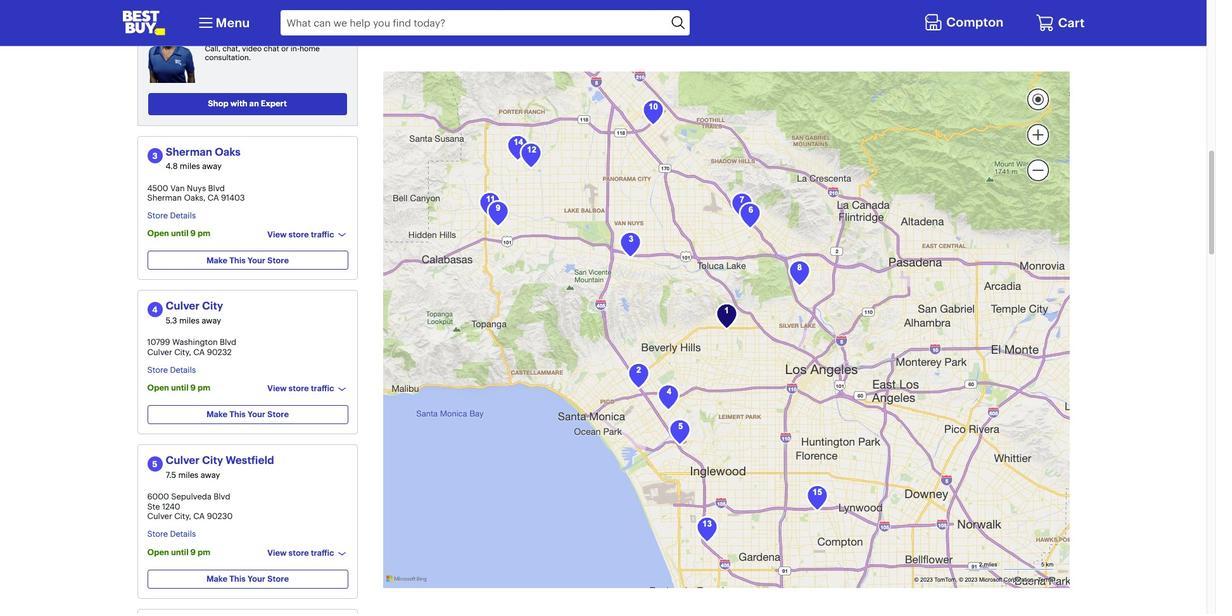 Task type: describe. For each thing, give the bounding box(es) containing it.
home
[[300, 44, 320, 53]]

terms link
[[1039, 577, 1054, 584]]

culver city button
[[166, 299, 223, 313]]

6000 sepulveda blvd ste 1240 culver city , ca 90230
[[147, 492, 233, 522]]

oaks inside the 4500 van nuys blvd sherman oaks , ca 91403
[[184, 193, 203, 203]]

6000
[[147, 492, 169, 502]]

menu button
[[195, 13, 250, 33]]

open for culver city westfield
[[147, 547, 169, 557]]

store details link for sherman oaks
[[147, 203, 198, 221]]

shop with an expert button
[[148, 93, 347, 115]]

shop for expert
[[208, 98, 229, 109]]

ca inside 10799 washington blvd culver city , ca 90232
[[193, 347, 205, 357]]

pm for westfield
[[198, 547, 210, 557]]

make for westfield
[[207, 574, 228, 584]]

microsoft bing image
[[386, 571, 430, 589]]

shop for expert,
[[205, 13, 234, 28]]

cart icon image
[[1036, 13, 1055, 32]]

shop with an expert
[[208, 98, 287, 109]]

store for sherman oaks
[[289, 229, 309, 239]]

, inside 6000 sepulveda blvd ste 1240 culver city , ca 90230
[[189, 512, 191, 522]]

details for westfield
[[170, 529, 196, 539]]

culver city 5.3 miles away
[[166, 299, 223, 326]]

ste
[[147, 502, 160, 512]]

view for sherman oaks
[[267, 229, 287, 239]]

right
[[320, 13, 346, 28]]

view for culver city westfield
[[267, 548, 287, 558]]

in-
[[291, 44, 300, 53]]

chat
[[264, 44, 279, 53]]

90230
[[207, 512, 233, 522]]

traffic for culver city
[[311, 384, 334, 394]]

shop with an expert, right from home. call, chat, video chat or in-home consultation.
[[205, 13, 346, 62]]

5.3
[[166, 315, 177, 326]]

90232
[[207, 347, 232, 357]]

until for 5.3
[[171, 383, 189, 393]]

call,
[[205, 44, 221, 53]]

your for sherman oaks
[[248, 255, 266, 265]]

compton
[[947, 14, 1004, 29]]

washington
[[172, 337, 218, 348]]

culver city westfield 7.5 miles away
[[166, 454, 274, 480]]

9 for 4.8
[[190, 228, 196, 239]]

culver inside 6000 sepulveda blvd ste 1240 culver city , ca 90230
[[147, 512, 172, 522]]

view store traffic button for sherman oaks
[[267, 228, 348, 241]]

city inside 6000 sepulveda blvd ste 1240 culver city , ca 90230
[[174, 512, 189, 522]]

cart link
[[1036, 13, 1085, 32]]

blvd for washington
[[220, 337, 237, 348]]

make this your store button for culver city westfield
[[147, 570, 348, 589]]

this for culver city
[[230, 410, 246, 420]]

terms
[[1039, 577, 1054, 584]]

cart
[[1059, 15, 1085, 30]]

store details link for culver city
[[147, 358, 198, 375]]

chat,
[[223, 44, 240, 53]]

menu
[[216, 15, 250, 30]]

video
[[242, 44, 262, 53]]

nuys
[[187, 183, 206, 193]]

miles for culver
[[179, 315, 200, 326]]

expert,
[[278, 13, 317, 28]]

pm for 5.3
[[198, 383, 210, 393]]

compton button
[[924, 11, 1007, 35]]

blvd for sepulveda
[[214, 492, 230, 502]]

open for sherman oaks
[[147, 228, 169, 239]]

culver inside the culver city 5.3 miles away
[[166, 299, 200, 313]]

van
[[170, 183, 185, 193]]

make this your store button for culver city
[[147, 406, 348, 425]]

ca inside the 4500 van nuys blvd sherman oaks , ca 91403
[[208, 193, 219, 203]]

Type to search. Navigate forward to hear suggestions text field
[[280, 10, 668, 35]]

9 for 5.3
[[190, 383, 196, 393]]



Task type: locate. For each thing, give the bounding box(es) containing it.
until for 4.8
[[171, 228, 189, 239]]

with for expert
[[230, 98, 248, 109]]

shop down the consultation.
[[208, 98, 229, 109]]

blvd up 90230
[[214, 492, 230, 502]]

away down culver city westfield 'button'
[[201, 470, 220, 480]]

2 vertical spatial 9
[[190, 547, 196, 557]]

1 make this your store button from the top
[[147, 251, 348, 270]]

miles right 7.5
[[178, 470, 199, 480]]

shop inside shop with an expert, right from home. call, chat, video chat or in-home consultation.
[[205, 13, 234, 28]]

1 vertical spatial view
[[267, 384, 287, 394]]

0 vertical spatial sherman
[[166, 145, 212, 158]]

2 vertical spatial ca
[[193, 512, 205, 522]]

3 store from the top
[[289, 548, 309, 558]]

2 vertical spatial view
[[267, 548, 287, 558]]

city down the sepulveda
[[174, 512, 189, 522]]

make up culver city button
[[207, 255, 228, 265]]

sherman
[[166, 145, 212, 158], [147, 193, 182, 203]]

1 vertical spatial open
[[147, 383, 169, 393]]

2 make from the top
[[207, 410, 228, 420]]

9
[[190, 228, 196, 239], [190, 383, 196, 393], [190, 547, 196, 557]]

ca left 90232
[[193, 347, 205, 357]]

culver inside "culver city westfield 7.5 miles away"
[[166, 454, 200, 467]]

1 vertical spatial ,
[[189, 347, 191, 357]]

with up "video"
[[236, 13, 260, 28]]

0 vertical spatial make this your store
[[207, 255, 289, 265]]

view store traffic for culver city
[[267, 384, 334, 394]]

1 details from the top
[[170, 210, 196, 220]]

0 vertical spatial view
[[267, 229, 287, 239]]

0 vertical spatial pm
[[198, 228, 210, 239]]

view store traffic for culver city westfield
[[267, 548, 334, 558]]

0 vertical spatial open
[[147, 228, 169, 239]]

with inside shop with an expert, right from home. call, chat, video chat or in-home consultation.
[[236, 13, 260, 28]]

0 vertical spatial store
[[289, 229, 309, 239]]

2 vertical spatial traffic
[[311, 548, 334, 558]]

store details for sherman oaks
[[147, 210, 196, 220]]

2 open from the top
[[147, 383, 169, 393]]

, down the sepulveda
[[189, 512, 191, 522]]

oaks
[[215, 145, 241, 158], [184, 193, 203, 203]]

0 vertical spatial oaks
[[215, 145, 241, 158]]

until for westfield
[[171, 547, 189, 557]]

blvd inside 6000 sepulveda blvd ste 1240 culver city , ca 90230
[[214, 492, 230, 502]]

until down 1240
[[171, 547, 189, 557]]

view store traffic button
[[267, 228, 348, 241], [267, 383, 348, 396], [267, 547, 348, 560]]

0 vertical spatial with
[[236, 13, 260, 28]]

3 until from the top
[[171, 547, 189, 557]]

3 open until 9 pm from the top
[[147, 547, 210, 557]]

2 open until 9 pm from the top
[[147, 383, 210, 393]]

2 details from the top
[[170, 365, 196, 375]]

1 store from the top
[[289, 229, 309, 239]]

0 vertical spatial away
[[202, 161, 222, 171]]

1 vertical spatial traffic
[[311, 384, 334, 394]]

miles inside sherman oaks 4.8 miles away
[[180, 161, 200, 171]]

oaks inside sherman oaks 4.8 miles away
[[215, 145, 241, 158]]

away inside "culver city westfield 7.5 miles away"
[[201, 470, 220, 480]]

an inside shop with an expert, right from home. call, chat, video chat or in-home consultation.
[[262, 13, 276, 28]]

1 vertical spatial with
[[230, 98, 248, 109]]

0 horizontal spatial an
[[249, 98, 259, 109]]

oaks right 4500
[[184, 193, 203, 203]]

1 vertical spatial shop
[[208, 98, 229, 109]]

2 vertical spatial store details
[[147, 529, 196, 539]]

2 traffic from the top
[[311, 384, 334, 394]]

2 vertical spatial view store traffic button
[[267, 547, 348, 560]]

1 make from the top
[[207, 255, 228, 265]]

0 vertical spatial details
[[170, 210, 196, 220]]

3 make from the top
[[207, 574, 228, 584]]

shop up call, on the top left of the page
[[205, 13, 234, 28]]

store details link down 10799 washington blvd culver city , ca 90232
[[147, 358, 198, 375]]

2 vertical spatial make
[[207, 574, 228, 584]]

an for expert
[[249, 98, 259, 109]]

city inside the culver city 5.3 miles away
[[202, 299, 223, 313]]

2 view store traffic button from the top
[[267, 383, 348, 396]]

make down 90230
[[207, 574, 228, 584]]

sepulveda
[[171, 492, 212, 502]]

blvd inside 10799 washington blvd culver city , ca 90232
[[220, 337, 237, 348]]

sherman inside sherman oaks 4.8 miles away
[[166, 145, 212, 158]]

0 vertical spatial until
[[171, 228, 189, 239]]

culver down 6000
[[147, 512, 172, 522]]

store
[[289, 229, 309, 239], [289, 384, 309, 394], [289, 548, 309, 558]]

1 vertical spatial make this your store button
[[147, 406, 348, 425]]

culver city westfield button
[[166, 454, 274, 467]]

your
[[248, 255, 266, 265], [248, 410, 266, 420], [248, 574, 266, 584]]

make this your store button for sherman oaks
[[147, 251, 348, 270]]

1 open until 9 pm from the top
[[147, 228, 210, 239]]

2 vertical spatial open until 9 pm
[[147, 547, 210, 557]]

open until 9 pm down 1240
[[147, 547, 210, 557]]

view
[[267, 229, 287, 239], [267, 384, 287, 394], [267, 548, 287, 558]]

westfield
[[226, 454, 274, 467]]

2 until from the top
[[171, 383, 189, 393]]

blvd
[[208, 183, 225, 193], [220, 337, 237, 348], [214, 492, 230, 502]]

9 down the 4500 van nuys blvd sherman oaks , ca 91403
[[190, 228, 196, 239]]

1 make this your store from the top
[[207, 255, 289, 265]]

open until 9 pm for 5.3
[[147, 383, 210, 393]]

2 view from the top
[[267, 384, 287, 394]]

culver
[[166, 299, 200, 313], [147, 347, 172, 357], [166, 454, 200, 467], [147, 512, 172, 522]]

91403
[[221, 193, 245, 203]]

make this your store button
[[147, 251, 348, 270], [147, 406, 348, 425], [147, 570, 348, 589]]

0 vertical spatial this
[[230, 255, 246, 265]]

store details
[[147, 210, 196, 220], [147, 365, 196, 375], [147, 529, 196, 539]]

store for culver city westfield
[[289, 548, 309, 558]]

1 vertical spatial ca
[[193, 347, 205, 357]]

this for culver city westfield
[[230, 574, 246, 584]]

2 your from the top
[[248, 410, 266, 420]]

2 vertical spatial make this your store
[[207, 574, 289, 584]]

culver up 5.3
[[166, 299, 200, 313]]

3 view store traffic button from the top
[[267, 547, 348, 560]]

1 store details from the top
[[147, 210, 196, 220]]

your for culver city
[[248, 410, 266, 420]]

ca left 90230
[[193, 512, 205, 522]]

9 down 10799 washington blvd culver city , ca 90232
[[190, 383, 196, 393]]

3
[[152, 151, 158, 161]]

city up washington
[[202, 299, 223, 313]]

open until 9 pm down 10799 washington blvd culver city , ca 90232
[[147, 383, 210, 393]]

view for culver city
[[267, 384, 287, 394]]

store
[[147, 210, 168, 220], [267, 255, 289, 265], [147, 365, 168, 375], [267, 410, 289, 420], [147, 529, 168, 539], [267, 574, 289, 584]]

shop inside button
[[208, 98, 229, 109]]

0 vertical spatial miles
[[180, 161, 200, 171]]

1 view store traffic button from the top
[[267, 228, 348, 241]]

make up culver city westfield 'button'
[[207, 410, 228, 420]]

miles inside "culver city westfield 7.5 miles away"
[[178, 470, 199, 480]]

miles inside the culver city 5.3 miles away
[[179, 315, 200, 326]]

with
[[236, 13, 260, 28], [230, 98, 248, 109]]

3 store details link from the top
[[147, 522, 198, 540]]

open
[[147, 228, 169, 239], [147, 383, 169, 393], [147, 547, 169, 557]]

away for oaks
[[202, 161, 222, 171]]

city inside "culver city westfield 7.5 miles away"
[[202, 454, 223, 467]]

store details link for culver city westfield
[[147, 522, 198, 540]]

1 open from the top
[[147, 228, 169, 239]]

pm down the 4500 van nuys blvd sherman oaks , ca 91403
[[198, 228, 210, 239]]

1 horizontal spatial an
[[262, 13, 276, 28]]

culver inside 10799 washington blvd culver city , ca 90232
[[147, 347, 172, 357]]

pm down 90230
[[198, 547, 210, 557]]

1240
[[162, 502, 180, 512]]

away inside the culver city 5.3 miles away
[[202, 315, 221, 326]]

2 view store traffic from the top
[[267, 384, 334, 394]]

2 make this your store button from the top
[[147, 406, 348, 425]]

view store traffic button for culver city
[[267, 383, 348, 396]]

view store traffic for sherman oaks
[[267, 229, 334, 239]]

5
[[152, 460, 157, 470]]

, inside the 4500 van nuys blvd sherman oaks , ca 91403
[[203, 193, 206, 203]]

blvd right washington
[[220, 337, 237, 348]]

0 vertical spatial blvd
[[208, 183, 225, 193]]

details for 5.3
[[170, 365, 196, 375]]

0 vertical spatial view store traffic
[[267, 229, 334, 239]]

culver up 7.5
[[166, 454, 200, 467]]

city inside 10799 washington blvd culver city , ca 90232
[[174, 347, 189, 357]]

until down the 4500 van nuys blvd sherman oaks , ca 91403
[[171, 228, 189, 239]]

culver down 5.3
[[147, 347, 172, 357]]

1 this from the top
[[230, 255, 246, 265]]

with for expert,
[[236, 13, 260, 28]]

2 vertical spatial blvd
[[214, 492, 230, 502]]

make this your store for culver city westfield
[[207, 574, 289, 584]]

3 traffic from the top
[[311, 548, 334, 558]]

4.8
[[166, 161, 178, 171]]

1 vertical spatial view store traffic
[[267, 384, 334, 394]]

2 store from the top
[[289, 384, 309, 394]]

3 details from the top
[[170, 529, 196, 539]]

1 vertical spatial miles
[[179, 315, 200, 326]]

3 view store traffic from the top
[[267, 548, 334, 558]]

pm down 90232
[[198, 383, 210, 393]]

3 this from the top
[[230, 574, 246, 584]]

details down 10799 washington blvd culver city , ca 90232
[[170, 365, 196, 375]]

1 traffic from the top
[[311, 229, 334, 239]]

make for 4.8
[[207, 255, 228, 265]]

store details for culver city
[[147, 365, 196, 375]]

2 vertical spatial open
[[147, 547, 169, 557]]

1 pm from the top
[[198, 228, 210, 239]]

view store traffic button for culver city westfield
[[267, 547, 348, 560]]

away down 'sherman oaks' button
[[202, 161, 222, 171]]

an inside shop with an expert button
[[249, 98, 259, 109]]

this for sherman oaks
[[230, 255, 246, 265]]

until
[[171, 228, 189, 239], [171, 383, 189, 393], [171, 547, 189, 557]]

ca inside 6000 sepulveda blvd ste 1240 culver city , ca 90230
[[193, 512, 205, 522]]

or
[[281, 44, 289, 53]]

oaks up 91403
[[215, 145, 241, 158]]

until down 10799 washington blvd culver city , ca 90232
[[171, 383, 189, 393]]

1 until from the top
[[171, 228, 189, 239]]

1 vertical spatial sherman
[[147, 193, 182, 203]]

from
[[205, 27, 231, 41]]

miles right 4.8
[[180, 161, 200, 171]]

traffic
[[311, 229, 334, 239], [311, 384, 334, 394], [311, 548, 334, 558]]

3 make this your store from the top
[[207, 574, 289, 584]]

0 vertical spatial shop
[[205, 13, 234, 28]]

away for city
[[202, 315, 221, 326]]

1 vertical spatial store details
[[147, 365, 196, 375]]

1 vertical spatial this
[[230, 410, 246, 420]]

open for culver city
[[147, 383, 169, 393]]

0 vertical spatial store details
[[147, 210, 196, 220]]

make this your store for sherman oaks
[[207, 255, 289, 265]]

1 vertical spatial details
[[170, 365, 196, 375]]

an left expert
[[249, 98, 259, 109]]

view store traffic
[[267, 229, 334, 239], [267, 384, 334, 394], [267, 548, 334, 558]]

city right 10799
[[174, 347, 189, 357]]

2 vertical spatial until
[[171, 547, 189, 557]]

3 make this your store button from the top
[[147, 570, 348, 589]]

0 vertical spatial view store traffic button
[[267, 228, 348, 241]]

1 vertical spatial open until 9 pm
[[147, 383, 210, 393]]

city
[[202, 299, 223, 313], [174, 347, 189, 357], [202, 454, 223, 467], [174, 512, 189, 522]]

9 down 6000 sepulveda blvd ste 1240 culver city , ca 90230
[[190, 547, 196, 557]]

open down the ste
[[147, 547, 169, 557]]

10799
[[147, 337, 170, 348]]

2 make this your store from the top
[[207, 410, 289, 420]]

1 vertical spatial oaks
[[184, 193, 203, 203]]

9 for westfield
[[190, 547, 196, 557]]

2 vertical spatial your
[[248, 574, 266, 584]]

sherman up 4.8
[[166, 145, 212, 158]]

, right van
[[203, 193, 206, 203]]

away
[[202, 161, 222, 171], [202, 315, 221, 326], [201, 470, 220, 480]]

0 vertical spatial store details link
[[147, 203, 198, 221]]

bestbuy.com image
[[122, 10, 165, 35]]

expert
[[261, 98, 287, 109]]

2 store details link from the top
[[147, 358, 198, 375]]

this
[[230, 255, 246, 265], [230, 410, 246, 420], [230, 574, 246, 584]]

consultation.
[[205, 53, 251, 62]]

ca
[[208, 193, 219, 203], [193, 347, 205, 357], [193, 512, 205, 522]]

away down culver city button
[[202, 315, 221, 326]]

1 vertical spatial your
[[248, 410, 266, 420]]

an up the chat
[[262, 13, 276, 28]]

store for culver city
[[289, 384, 309, 394]]

1 vertical spatial an
[[249, 98, 259, 109]]

traffic for sherman oaks
[[311, 229, 334, 239]]

an for expert,
[[262, 13, 276, 28]]

1 vertical spatial blvd
[[220, 337, 237, 348]]

4
[[152, 305, 158, 315]]

sherman down 4.8
[[147, 193, 182, 203]]

1 vertical spatial store details link
[[147, 358, 198, 375]]

2 vertical spatial make this your store button
[[147, 570, 348, 589]]

2 this from the top
[[230, 410, 246, 420]]

open until 9 pm down the 4500 van nuys blvd sherman oaks , ca 91403
[[147, 228, 210, 239]]

1 view from the top
[[267, 229, 287, 239]]

an
[[262, 13, 276, 28], [249, 98, 259, 109]]

3 open from the top
[[147, 547, 169, 557]]

10799 washington blvd culver city , ca 90232
[[147, 337, 237, 357]]

details down the 4500 van nuys blvd sherman oaks , ca 91403
[[170, 210, 196, 220]]

miles down culver city button
[[179, 315, 200, 326]]

home.
[[234, 27, 268, 41]]

0 vertical spatial ca
[[208, 193, 219, 203]]

1 vertical spatial make this your store
[[207, 410, 289, 420]]

your for culver city westfield
[[248, 574, 266, 584]]

3 your from the top
[[248, 574, 266, 584]]

with left expert
[[230, 98, 248, 109]]

4500
[[147, 183, 168, 193]]

store details link
[[147, 203, 198, 221], [147, 358, 198, 375], [147, 522, 198, 540]]

3 9 from the top
[[190, 547, 196, 557]]

0 vertical spatial an
[[262, 13, 276, 28]]

store details down van
[[147, 210, 196, 220]]

7.5
[[166, 470, 176, 480]]

blvd inside the 4500 van nuys blvd sherman oaks , ca 91403
[[208, 183, 225, 193]]

store details down 10799
[[147, 365, 196, 375]]

make for 5.3
[[207, 410, 228, 420]]

make
[[207, 255, 228, 265], [207, 410, 228, 420], [207, 574, 228, 584]]

2 vertical spatial ,
[[189, 512, 191, 522]]

1 view store traffic from the top
[[267, 229, 334, 239]]

0 vertical spatial 9
[[190, 228, 196, 239]]

1 vertical spatial pm
[[198, 383, 210, 393]]

details down 6000 sepulveda blvd ste 1240 culver city , ca 90230
[[170, 529, 196, 539]]

sherman oaks button
[[166, 145, 241, 158]]

0 vertical spatial make
[[207, 255, 228, 265]]

0 vertical spatial make this your store button
[[147, 251, 348, 270]]

1 9 from the top
[[190, 228, 196, 239]]

shop
[[205, 13, 234, 28], [208, 98, 229, 109]]

pm
[[198, 228, 210, 239], [198, 383, 210, 393], [198, 547, 210, 557]]

pm for 4.8
[[198, 228, 210, 239]]

miles
[[180, 161, 200, 171], [179, 315, 200, 326], [178, 470, 199, 480]]

1 store details link from the top
[[147, 203, 198, 221]]

sherman oaks 4.8 miles away
[[166, 145, 241, 171]]

0 horizontal spatial oaks
[[184, 193, 203, 203]]

away inside sherman oaks 4.8 miles away
[[202, 161, 222, 171]]

open down 4500
[[147, 228, 169, 239]]

traffic for culver city westfield
[[311, 548, 334, 558]]

make this your store
[[207, 255, 289, 265], [207, 410, 289, 420], [207, 574, 289, 584]]

1 vertical spatial until
[[171, 383, 189, 393]]

2 vertical spatial miles
[[178, 470, 199, 480]]

miles for sherman
[[180, 161, 200, 171]]

2 pm from the top
[[198, 383, 210, 393]]

2 vertical spatial pm
[[198, 547, 210, 557]]

open down 10799
[[147, 383, 169, 393]]

1 your from the top
[[248, 255, 266, 265]]

2 store details from the top
[[147, 365, 196, 375]]

3 view from the top
[[267, 548, 287, 558]]

blvd right nuys
[[208, 183, 225, 193]]

1 vertical spatial away
[[202, 315, 221, 326]]

, left 90232
[[189, 347, 191, 357]]

,
[[203, 193, 206, 203], [189, 347, 191, 357], [189, 512, 191, 522]]

open until 9 pm for westfield
[[147, 547, 210, 557]]

sherman inside the 4500 van nuys blvd sherman oaks , ca 91403
[[147, 193, 182, 203]]

1 vertical spatial make
[[207, 410, 228, 420]]

0 vertical spatial your
[[248, 255, 266, 265]]

1 vertical spatial 9
[[190, 383, 196, 393]]

ca right nuys
[[208, 193, 219, 203]]

open until 9 pm for 4.8
[[147, 228, 210, 239]]

details for 4.8
[[170, 210, 196, 220]]

store details down 1240
[[147, 529, 196, 539]]

2 vertical spatial store
[[289, 548, 309, 558]]

2 9 from the top
[[190, 383, 196, 393]]

store details link down 1240
[[147, 522, 198, 540]]

4500 van nuys blvd sherman oaks , ca 91403
[[147, 183, 245, 203]]

open until 9 pm
[[147, 228, 210, 239], [147, 383, 210, 393], [147, 547, 210, 557]]

1 vertical spatial store
[[289, 384, 309, 394]]

store details link down van
[[147, 203, 198, 221]]

2 vertical spatial details
[[170, 529, 196, 539]]

0 vertical spatial traffic
[[311, 229, 334, 239]]

2 vertical spatial store details link
[[147, 522, 198, 540]]

city left westfield
[[202, 454, 223, 467]]

0 vertical spatial ,
[[203, 193, 206, 203]]

2 vertical spatial this
[[230, 574, 246, 584]]

store details for culver city westfield
[[147, 529, 196, 539]]

2 vertical spatial away
[[201, 470, 220, 480]]

1 horizontal spatial oaks
[[215, 145, 241, 158]]

0 vertical spatial open until 9 pm
[[147, 228, 210, 239]]

make this your store for culver city
[[207, 410, 289, 420]]

3 pm from the top
[[198, 547, 210, 557]]

details
[[170, 210, 196, 220], [170, 365, 196, 375], [170, 529, 196, 539]]

1 vertical spatial view store traffic button
[[267, 383, 348, 396]]

with inside button
[[230, 98, 248, 109]]

, inside 10799 washington blvd culver city , ca 90232
[[189, 347, 191, 357]]

2 vertical spatial view store traffic
[[267, 548, 334, 558]]

3 store details from the top
[[147, 529, 196, 539]]



Task type: vqa. For each thing, say whether or not it's contained in the screenshot.
the Best Buy Help Human Beacon IMAGE
no



